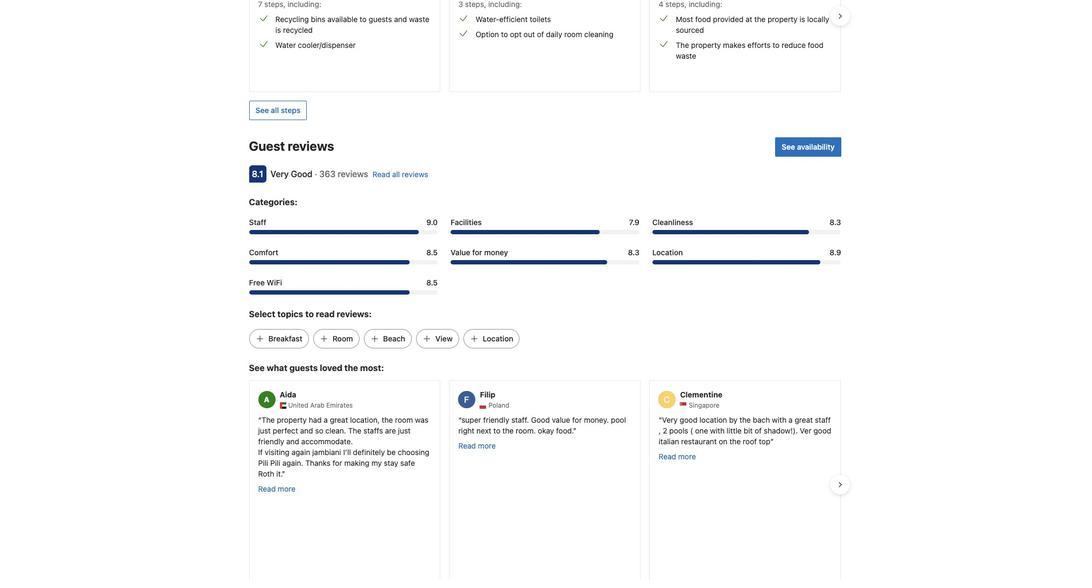 Task type: vqa. For each thing, say whether or not it's contained in the screenshot.
Service to the left
no



Task type: describe. For each thing, give the bounding box(es) containing it.
the down little
[[730, 437, 741, 446]]

9.0
[[427, 218, 438, 227]]

the right loved
[[345, 363, 358, 373]]

1 horizontal spatial good
[[814, 426, 832, 435]]

visiting
[[265, 447, 290, 456]]

right
[[459, 426, 475, 435]]

friendly inside "" the property had a great location, the room was just perfect and so clean. the staffs are just friendly and accommodate. if visiting again jambiani i'll definitely be choosing pili pili again. thanks for making my stay safe roth it."
[[258, 437, 284, 446]]

waste inside recycling bins available to guests and waste is recycled
[[409, 15, 430, 24]]

carousel region
[[240, 0, 850, 96]]

facilities
[[451, 218, 482, 227]]

see what guests loved the most:
[[249, 363, 384, 373]]

safe
[[400, 458, 415, 467]]

see all steps
[[256, 106, 301, 115]]

option to opt out of daily room cleaning
[[476, 30, 614, 39]]

staff.
[[512, 415, 529, 424]]

comfort
[[249, 248, 278, 257]]

the inside " super friendly staff. good value for money. pool right next to the room. okay food.
[[503, 426, 514, 435]]

available
[[328, 15, 358, 24]]

see for see what guests loved the most:
[[249, 363, 265, 373]]

water cooler/dispenser
[[275, 40, 356, 50]]

read
[[316, 309, 335, 319]]

topics
[[277, 309, 303, 319]]

7.9
[[629, 218, 640, 227]]

see for see availability
[[782, 142, 795, 151]]

again.
[[282, 458, 303, 467]]

of inside carousel region
[[537, 30, 544, 39]]

jambiani
[[312, 447, 341, 456]]

" for " very good location by the bach with a great staff , 2 pools ( one with little bit of shadow!). ver good italian restaurant on the roof top
[[659, 415, 662, 424]]

filip
[[480, 390, 496, 399]]

" very good location by the bach with a great staff , 2 pools ( one with little bit of shadow!). ver good italian restaurant on the roof top
[[659, 415, 832, 446]]

0 horizontal spatial very
[[271, 169, 289, 179]]

stay
[[384, 458, 398, 467]]

2 horizontal spatial reviews
[[402, 170, 428, 179]]

bit
[[744, 426, 753, 435]]

staff
[[249, 218, 266, 227]]

are
[[385, 426, 396, 435]]

clean.
[[325, 426, 346, 435]]

makes
[[723, 40, 746, 50]]

read more for " very good location by the bach with a great staff , 2 pools ( one with little bit of shadow!). ver good italian restaurant on the roof top
[[659, 452, 696, 461]]

see all steps button
[[249, 101, 307, 120]]

money.
[[584, 415, 609, 424]]

opt
[[510, 30, 522, 39]]

room
[[333, 334, 353, 343]]

read more for " super friendly staff. good value for money. pool right next to the room. okay food.
[[459, 441, 496, 450]]

staffs
[[364, 426, 383, 435]]

8.1
[[252, 169, 263, 179]]

a
[[264, 395, 270, 404]]

2 vertical spatial the
[[348, 426, 362, 435]]

be
[[387, 447, 396, 456]]

water-efficient toilets
[[476, 15, 551, 24]]

most food provided at the property is locally sourced
[[676, 15, 830, 34]]

location
[[700, 415, 727, 424]]

see availability
[[782, 142, 835, 151]]

availability
[[797, 142, 835, 151]]

1 vertical spatial guests
[[290, 363, 318, 373]]

was
[[415, 415, 429, 424]]

the up bit
[[740, 415, 751, 424]]

option
[[476, 30, 499, 39]]

see availability button
[[776, 137, 841, 157]]

great inside "" the property had a great location, the room was just perfect and so clean. the staffs are just friendly and accommodate. if visiting again jambiani i'll definitely be choosing pili pili again. thanks for making my stay safe roth it."
[[330, 415, 348, 424]]

2
[[663, 426, 668, 435]]

2 just from the left
[[398, 426, 411, 435]]

perfect
[[273, 426, 298, 435]]

select
[[249, 309, 275, 319]]

poland image
[[480, 402, 487, 409]]

it.
[[276, 469, 282, 478]]

read more button for the property had a great location, the room was just perfect and so clean. the staffs are just friendly and accommodate. if visiting again jambiani i'll definitely be choosing pili pili again. thanks for making my stay safe roth it.
[[258, 483, 296, 494]]

read more for " the property had a great location, the room was just perfect and so clean. the staffs are just friendly and accommodate. if visiting again jambiani i'll definitely be choosing pili pili again. thanks for making my stay safe roth it.
[[258, 484, 296, 493]]

guests inside recycling bins available to guests and waste is recycled
[[369, 15, 392, 24]]

emirates
[[326, 401, 353, 409]]

clementine
[[680, 390, 723, 399]]

italian
[[659, 437, 679, 446]]

" super friendly staff. good value for money. pool right next to the room. okay food.
[[459, 415, 626, 435]]

categories:
[[249, 197, 298, 207]]

bach
[[753, 415, 770, 424]]

very good · 363 reviews
[[271, 169, 368, 179]]

efficient
[[500, 15, 528, 24]]

1 vertical spatial and
[[300, 426, 313, 435]]

super
[[462, 415, 481, 424]]

read more button for very good location by the bach with a great staff , 2 pools ( one with little bit of shadow!). ver good italian restaurant on the roof top
[[659, 451, 696, 462]]

making
[[344, 458, 370, 467]]

property inside the "the property makes efforts to reduce food waste"
[[691, 40, 721, 50]]

cleaning
[[585, 30, 614, 39]]

efforts
[[748, 40, 771, 50]]

for inside "" the property had a great location, the room was just perfect and so clean. the staffs are just friendly and accommodate. if visiting again jambiani i'll definitely be choosing pili pili again. thanks for making my stay safe roth it."
[[333, 458, 342, 467]]

united
[[288, 401, 308, 409]]

property inside "" the property had a great location, the room was just perfect and so clean. the staffs are just friendly and accommodate. if visiting again jambiani i'll definitely be choosing pili pili again. thanks for making my stay safe roth it."
[[277, 415, 307, 424]]

my
[[372, 458, 382, 467]]

read more button for super friendly staff. good value for money. pool right next to the room. okay food.
[[459, 440, 496, 451]]

staff
[[815, 415, 831, 424]]

,
[[659, 426, 661, 435]]

what
[[267, 363, 288, 373]]

location 8.9 meter
[[653, 260, 841, 264]]

(
[[691, 426, 693, 435]]

water
[[275, 40, 296, 50]]

select topics to read reviews:
[[249, 309, 372, 319]]

if
[[258, 447, 263, 456]]

" for " the property had a great location, the room was just perfect and so clean. the staffs are just friendly and accommodate. if visiting again jambiani i'll definitely be choosing pili pili again. thanks for making my stay safe roth it.
[[258, 415, 262, 424]]

at
[[746, 15, 753, 24]]

provided
[[713, 15, 744, 24]]

ver
[[800, 426, 812, 435]]

toilets
[[530, 15, 551, 24]]

daily
[[546, 30, 563, 39]]

for inside " super friendly staff. good value for money. pool right next to the room. okay food.
[[572, 415, 582, 424]]

more for " very good location by the bach with a great staff , 2 pools ( one with little bit of shadow!). ver good italian restaurant on the roof top
[[679, 452, 696, 461]]

so
[[315, 426, 323, 435]]

location,
[[350, 415, 380, 424]]

see for see all steps
[[256, 106, 269, 115]]

pools
[[670, 426, 689, 435]]

1 horizontal spatial location
[[653, 248, 683, 257]]

is inside most food provided at the property is locally sourced
[[800, 15, 806, 24]]

8.5 for free wifi
[[427, 278, 438, 287]]

read for " super friendly staff. good value for money. pool right next to the room. okay food.
[[459, 441, 476, 450]]

the inside "" the property had a great location, the room was just perfect and so clean. the staffs are just friendly and accommodate. if visiting again jambiani i'll definitely be choosing pili pili again. thanks for making my stay safe roth it."
[[382, 415, 393, 424]]

to left read
[[305, 309, 314, 319]]

food inside most food provided at the property is locally sourced
[[696, 15, 711, 24]]

guest reviews
[[249, 138, 334, 153]]

recycling bins available to guests and waste is recycled
[[275, 15, 430, 34]]

363
[[319, 169, 336, 179]]

staff 9.0 meter
[[249, 230, 438, 234]]

2 pili from the left
[[270, 458, 280, 467]]

choosing
[[398, 447, 430, 456]]

guest reviews element
[[249, 137, 771, 155]]



Task type: locate. For each thing, give the bounding box(es) containing it.
0 vertical spatial 8.3
[[830, 218, 841, 227]]

1 great from the left
[[330, 415, 348, 424]]

see
[[256, 106, 269, 115], [782, 142, 795, 151], [249, 363, 265, 373]]

2 horizontal spatial the
[[676, 40, 689, 50]]

" for value
[[573, 426, 577, 435]]

1 a from the left
[[324, 415, 328, 424]]

free wifi
[[249, 278, 282, 287]]

1 horizontal spatial and
[[300, 426, 313, 435]]

one
[[695, 426, 708, 435]]

0 vertical spatial 8.5
[[427, 248, 438, 257]]

room.
[[516, 426, 536, 435]]

value for money
[[451, 248, 508, 257]]

more
[[478, 441, 496, 450], [679, 452, 696, 461], [278, 484, 296, 493]]

a up shadow!).
[[789, 415, 793, 424]]

read more down it.
[[258, 484, 296, 493]]

of right bit
[[755, 426, 762, 435]]

0 horizontal spatial for
[[333, 458, 342, 467]]

this is a carousel with rotating slides. it displays featured reviews of the property. use the next and previous buttons to navigate. region
[[240, 376, 850, 580]]

property up perfect in the bottom left of the page
[[277, 415, 307, 424]]

1 vertical spatial property
[[691, 40, 721, 50]]

1 horizontal spatial with
[[772, 415, 787, 424]]

restaurant
[[681, 437, 717, 446]]

is up water
[[275, 25, 281, 34]]

the right at
[[755, 15, 766, 24]]

2 8.5 from the top
[[427, 278, 438, 287]]

1 horizontal spatial for
[[472, 248, 482, 257]]

0 horizontal spatial 8.3
[[628, 248, 640, 257]]

1 vertical spatial of
[[755, 426, 762, 435]]

very
[[271, 169, 289, 179], [662, 415, 678, 424]]

1 horizontal spatial "
[[459, 415, 462, 424]]

roof
[[743, 437, 757, 446]]

2 horizontal spatial property
[[768, 15, 798, 24]]

a inside "" the property had a great location, the room was just perfect and so clean. the staffs are just friendly and accommodate. if visiting again jambiani i'll definitely be choosing pili pili again. thanks for making my stay safe roth it."
[[324, 415, 328, 424]]

1 horizontal spatial all
[[392, 170, 400, 179]]

next
[[477, 426, 492, 435]]

0 horizontal spatial the
[[262, 415, 275, 424]]

with down location
[[710, 426, 725, 435]]

to inside recycling bins available to guests and waste is recycled
[[360, 15, 367, 24]]

to
[[360, 15, 367, 24], [501, 30, 508, 39], [773, 40, 780, 50], [305, 309, 314, 319], [494, 426, 501, 435]]

2 vertical spatial see
[[249, 363, 265, 373]]

reviews:
[[337, 309, 372, 319]]

2 horizontal spatial more
[[679, 452, 696, 461]]

1 horizontal spatial room
[[565, 30, 582, 39]]

0 vertical spatial and
[[394, 15, 407, 24]]

singapore
[[689, 401, 720, 409]]

1 vertical spatial more
[[679, 452, 696, 461]]

0 vertical spatial see
[[256, 106, 269, 115]]

very right scored 8.1 element at top
[[271, 169, 289, 179]]

0 vertical spatial all
[[271, 106, 279, 115]]

room up are
[[395, 415, 413, 424]]

arab
[[310, 401, 325, 409]]

very up "2"
[[662, 415, 678, 424]]

friendly down poland
[[483, 415, 510, 424]]

pili down if
[[258, 458, 268, 467]]

0 vertical spatial room
[[565, 30, 582, 39]]

1 vertical spatial good
[[814, 426, 832, 435]]

friendly inside " super friendly staff. good value for money. pool right next to the room. okay food.
[[483, 415, 510, 424]]

0 horizontal spatial great
[[330, 415, 348, 424]]

1 vertical spatial see
[[782, 142, 795, 151]]

very inside the " very good location by the bach with a great staff , 2 pools ( one with little bit of shadow!). ver good italian restaurant on the roof top
[[662, 415, 678, 424]]

property up reduce at the top right of the page
[[768, 15, 798, 24]]

wifi
[[267, 278, 282, 287]]

0 vertical spatial with
[[772, 415, 787, 424]]

reduce
[[782, 40, 806, 50]]

sourced
[[676, 25, 704, 34]]

1 horizontal spatial friendly
[[483, 415, 510, 424]]

reviews up ·
[[288, 138, 334, 153]]

great up clean.
[[330, 415, 348, 424]]

a inside the " very good location by the bach with a great staff , 2 pools ( one with little bit of shadow!). ver good italian restaurant on the roof top
[[789, 415, 793, 424]]

read for " the property had a great location, the room was just perfect and so clean. the staffs are just friendly and accommodate. if visiting again jambiani i'll definitely be choosing pili pili again. thanks for making my stay safe roth it.
[[258, 484, 276, 493]]

on
[[719, 437, 728, 446]]

room inside carousel region
[[565, 30, 582, 39]]

" up right
[[459, 415, 462, 424]]

to left opt
[[501, 30, 508, 39]]

the down the a
[[262, 415, 275, 424]]

food up sourced
[[696, 15, 711, 24]]

1 horizontal spatial the
[[348, 426, 362, 435]]

value
[[552, 415, 570, 424]]

8.3 for value for money
[[628, 248, 640, 257]]

0 horizontal spatial a
[[324, 415, 328, 424]]

is inside recycling bins available to guests and waste is recycled
[[275, 25, 281, 34]]

facilities 7.9 meter
[[451, 230, 640, 234]]

0 vertical spatial location
[[653, 248, 683, 257]]

the up are
[[382, 415, 393, 424]]

1 horizontal spatial pili
[[270, 458, 280, 467]]

0 horizontal spatial friendly
[[258, 437, 284, 446]]

more down it.
[[278, 484, 296, 493]]

1 horizontal spatial property
[[691, 40, 721, 50]]

read more down next
[[459, 441, 496, 450]]

water-
[[476, 15, 500, 24]]

to right efforts
[[773, 40, 780, 50]]

beach
[[383, 334, 405, 343]]

great inside the " very good location by the bach with a great staff , 2 pools ( one with little bit of shadow!). ver good italian restaurant on the roof top
[[795, 415, 813, 424]]

most
[[676, 15, 693, 24]]

1 pili from the left
[[258, 458, 268, 467]]

great
[[330, 415, 348, 424], [795, 415, 813, 424]]

to inside the "the property makes efforts to reduce food waste"
[[773, 40, 780, 50]]

more for " the property had a great location, the room was just perfect and so clean. the staffs are just friendly and accommodate. if visiting again jambiani i'll definitely be choosing pili pili again. thanks for making my stay safe roth it.
[[278, 484, 296, 493]]

0 horizontal spatial of
[[537, 30, 544, 39]]

i'll
[[343, 447, 351, 456]]

for right value
[[472, 248, 482, 257]]

great up ver
[[795, 415, 813, 424]]

1 horizontal spatial is
[[800, 15, 806, 24]]

8.5 for comfort
[[427, 248, 438, 257]]

united arab emirates image
[[280, 402, 286, 409]]

of inside the " very good location by the bach with a great staff , 2 pools ( one with little bit of shadow!). ver good italian restaurant on the roof top
[[755, 426, 762, 435]]

good
[[291, 169, 313, 179], [531, 415, 550, 424]]

2 horizontal spatial for
[[572, 415, 582, 424]]

to right next
[[494, 426, 501, 435]]

with up shadow!).
[[772, 415, 787, 424]]

scored 8.1 element
[[249, 165, 266, 183]]

0 horizontal spatial just
[[258, 426, 271, 435]]

2 vertical spatial for
[[333, 458, 342, 467]]

2 vertical spatial "
[[282, 469, 285, 478]]

2 great from the left
[[795, 415, 813, 424]]

2 vertical spatial more
[[278, 484, 296, 493]]

value
[[451, 248, 470, 257]]

3 " from the left
[[659, 415, 662, 424]]

reviews right 363 in the top left of the page
[[338, 169, 368, 179]]

1 horizontal spatial great
[[795, 415, 813, 424]]

2 horizontal spatial "
[[771, 437, 774, 446]]

cooler/dispenser
[[298, 40, 356, 50]]

2 a from the left
[[789, 415, 793, 424]]

0 vertical spatial good
[[291, 169, 313, 179]]

reviews up 9.0
[[402, 170, 428, 179]]

out
[[524, 30, 535, 39]]

0 horizontal spatial waste
[[409, 15, 430, 24]]

0 vertical spatial the
[[676, 40, 689, 50]]

0 horizontal spatial good
[[680, 415, 698, 424]]

1 vertical spatial room
[[395, 415, 413, 424]]

0 horizontal spatial food
[[696, 15, 711, 24]]

room inside "" the property had a great location, the room was just perfect and so clean. the staffs are just friendly and accommodate. if visiting again jambiani i'll definitely be choosing pili pili again. thanks for making my stay safe roth it."
[[395, 415, 413, 424]]

good left ·
[[291, 169, 313, 179]]

food right reduce at the top right of the page
[[808, 40, 824, 50]]

" down again.
[[282, 469, 285, 478]]

a
[[324, 415, 328, 424], [789, 415, 793, 424]]

1 vertical spatial the
[[262, 415, 275, 424]]

recycling
[[275, 15, 309, 24]]

read more button down next
[[459, 440, 496, 451]]

for right value in the bottom of the page
[[572, 415, 582, 424]]

2 vertical spatial and
[[286, 437, 299, 446]]

all
[[271, 106, 279, 115], [392, 170, 400, 179]]

is left locally
[[800, 15, 806, 24]]

8.3 up 8.9 at the right of the page
[[830, 218, 841, 227]]

" down shadow!).
[[771, 437, 774, 446]]

0 horizontal spatial and
[[286, 437, 299, 446]]

for down jambiani
[[333, 458, 342, 467]]

loved
[[320, 363, 342, 373]]

see left the what
[[249, 363, 265, 373]]

1 horizontal spatial reviews
[[338, 169, 368, 179]]

waste inside the "the property makes efforts to reduce food waste"
[[676, 51, 697, 60]]

free wifi 8.5 meter
[[249, 290, 438, 295]]

food.
[[556, 426, 573, 435]]

0 horizontal spatial with
[[710, 426, 725, 435]]

1 vertical spatial very
[[662, 415, 678, 424]]

" the property had a great location, the room was just perfect and so clean. the staffs are just friendly and accommodate. if visiting again jambiani i'll definitely be choosing pili pili again. thanks for making my stay safe roth it.
[[258, 415, 430, 478]]

8.3
[[830, 218, 841, 227], [628, 248, 640, 257]]

1 horizontal spatial read more
[[459, 441, 496, 450]]

guest
[[249, 138, 285, 153]]

1 horizontal spatial waste
[[676, 51, 697, 60]]

good up (
[[680, 415, 698, 424]]

with
[[772, 415, 787, 424], [710, 426, 725, 435]]

had
[[309, 415, 322, 424]]

" up ,
[[659, 415, 662, 424]]

" up if
[[258, 415, 262, 424]]

0 vertical spatial of
[[537, 30, 544, 39]]

0 horizontal spatial reviews
[[288, 138, 334, 153]]

property
[[768, 15, 798, 24], [691, 40, 721, 50], [277, 415, 307, 424]]

read more down italian
[[659, 452, 696, 461]]

the inside most food provided at the property is locally sourced
[[755, 15, 766, 24]]

pool
[[611, 415, 626, 424]]

" right okay
[[573, 426, 577, 435]]

8.3 for cleanliness
[[830, 218, 841, 227]]

1 horizontal spatial 8.3
[[830, 218, 841, 227]]

comfort 8.5 meter
[[249, 260, 438, 264]]

" for " super friendly staff. good value for money. pool right next to the room. okay food.
[[459, 415, 462, 424]]

more for " super friendly staff. good value for money. pool right next to the room. okay food.
[[478, 441, 496, 450]]

8.9
[[830, 248, 841, 257]]

2 horizontal spatial and
[[394, 15, 407, 24]]

to inside " super friendly staff. good value for money. pool right next to the room. okay food.
[[494, 426, 501, 435]]

all for read
[[392, 170, 400, 179]]

0 horizontal spatial is
[[275, 25, 281, 34]]

2 " from the left
[[459, 415, 462, 424]]

the property makes efforts to reduce food waste
[[676, 40, 824, 60]]

little
[[727, 426, 742, 435]]

roth
[[258, 469, 274, 478]]

read more button down italian
[[659, 451, 696, 462]]

1 horizontal spatial of
[[755, 426, 762, 435]]

food inside the "the property makes efforts to reduce food waste"
[[808, 40, 824, 50]]

guests right "available" on the top
[[369, 15, 392, 24]]

0 horizontal spatial read more button
[[258, 483, 296, 494]]

good
[[680, 415, 698, 424], [814, 426, 832, 435]]

free
[[249, 278, 265, 287]]

property down sourced
[[691, 40, 721, 50]]

guests right the what
[[290, 363, 318, 373]]

read all reviews
[[373, 170, 428, 179]]

8.3 down 7.9
[[628, 248, 640, 257]]

locally
[[808, 15, 830, 24]]

the down staff.
[[503, 426, 514, 435]]

of right out
[[537, 30, 544, 39]]

the inside the "the property makes efforts to reduce food waste"
[[676, 40, 689, 50]]

1 vertical spatial location
[[483, 334, 513, 343]]

1 just from the left
[[258, 426, 271, 435]]

steps
[[281, 106, 301, 115]]

1 vertical spatial for
[[572, 415, 582, 424]]

0 vertical spatial waste
[[409, 15, 430, 24]]

0 horizontal spatial "
[[258, 415, 262, 424]]

pili down visiting
[[270, 458, 280, 467]]

read more button down it.
[[258, 483, 296, 494]]

1 8.5 from the top
[[427, 248, 438, 257]]

guests
[[369, 15, 392, 24], [290, 363, 318, 373]]

" inside "" the property had a great location, the room was just perfect and so clean. the staffs are just friendly and accommodate. if visiting again jambiani i'll definitely be choosing pili pili again. thanks for making my stay safe roth it."
[[258, 415, 262, 424]]

0 vertical spatial guests
[[369, 15, 392, 24]]

1 " from the left
[[258, 415, 262, 424]]

thanks
[[305, 458, 331, 467]]

all inside button
[[271, 106, 279, 115]]

0 vertical spatial very
[[271, 169, 289, 179]]

2 vertical spatial read more
[[258, 484, 296, 493]]

just left perfect in the bottom left of the page
[[258, 426, 271, 435]]

0 horizontal spatial good
[[291, 169, 313, 179]]

" inside the " very good location by the bach with a great staff , 2 pools ( one with little bit of shadow!). ver good italian restaurant on the roof top
[[659, 415, 662, 424]]

good up okay
[[531, 415, 550, 424]]

more down restaurant
[[679, 452, 696, 461]]

the down sourced
[[676, 40, 689, 50]]

see left steps
[[256, 106, 269, 115]]

1 vertical spatial 8.5
[[427, 278, 438, 287]]

breakfast
[[268, 334, 302, 343]]

value for money 8.3 meter
[[451, 260, 640, 264]]

" inside " super friendly staff. good value for money. pool right next to the room. okay food.
[[459, 415, 462, 424]]

property inside most food provided at the property is locally sourced
[[768, 15, 798, 24]]

0 horizontal spatial read more
[[258, 484, 296, 493]]

" for great
[[282, 469, 285, 478]]

2 horizontal spatial read more
[[659, 452, 696, 461]]

0 vertical spatial friendly
[[483, 415, 510, 424]]

again
[[292, 447, 310, 456]]

and
[[394, 15, 407, 24], [300, 426, 313, 435], [286, 437, 299, 446]]

friendly up visiting
[[258, 437, 284, 446]]

location
[[653, 248, 683, 257], [483, 334, 513, 343]]

1 vertical spatial with
[[710, 426, 725, 435]]

cleanliness 8.3 meter
[[653, 230, 841, 234]]

0 horizontal spatial pili
[[258, 458, 268, 467]]

0 vertical spatial good
[[680, 415, 698, 424]]

1 horizontal spatial "
[[573, 426, 577, 435]]

most:
[[360, 363, 384, 373]]

all for see
[[271, 106, 279, 115]]

1 horizontal spatial food
[[808, 40, 824, 50]]

more down next
[[478, 441, 496, 450]]

rated very good element
[[271, 169, 313, 179]]

good inside " super friendly staff. good value for money. pool right next to the room. okay food.
[[531, 415, 550, 424]]

1 horizontal spatial a
[[789, 415, 793, 424]]

and inside recycling bins available to guests and waste is recycled
[[394, 15, 407, 24]]

money
[[484, 248, 508, 257]]

the down location,
[[348, 426, 362, 435]]

1 vertical spatial "
[[771, 437, 774, 446]]

good down staff
[[814, 426, 832, 435]]

1 vertical spatial waste
[[676, 51, 697, 60]]

see left availability
[[782, 142, 795, 151]]

read for " very good location by the bach with a great staff , 2 pools ( one with little bit of shadow!). ver good italian restaurant on the roof top
[[659, 452, 676, 461]]

0 horizontal spatial location
[[483, 334, 513, 343]]

0 vertical spatial is
[[800, 15, 806, 24]]

1 horizontal spatial just
[[398, 426, 411, 435]]

1 horizontal spatial very
[[662, 415, 678, 424]]

0 vertical spatial more
[[478, 441, 496, 450]]

0 horizontal spatial room
[[395, 415, 413, 424]]

0 vertical spatial "
[[573, 426, 577, 435]]

a right had
[[324, 415, 328, 424]]

0 vertical spatial for
[[472, 248, 482, 257]]

to right "available" on the top
[[360, 15, 367, 24]]

waste
[[409, 15, 430, 24], [676, 51, 697, 60]]

0 horizontal spatial "
[[282, 469, 285, 478]]

just right are
[[398, 426, 411, 435]]

united arab emirates
[[288, 401, 353, 409]]

" for the
[[771, 437, 774, 446]]

room right daily
[[565, 30, 582, 39]]

bins
[[311, 15, 326, 24]]

review categories element
[[249, 195, 298, 208]]

2 vertical spatial property
[[277, 415, 307, 424]]

singapore image
[[680, 402, 687, 409]]



